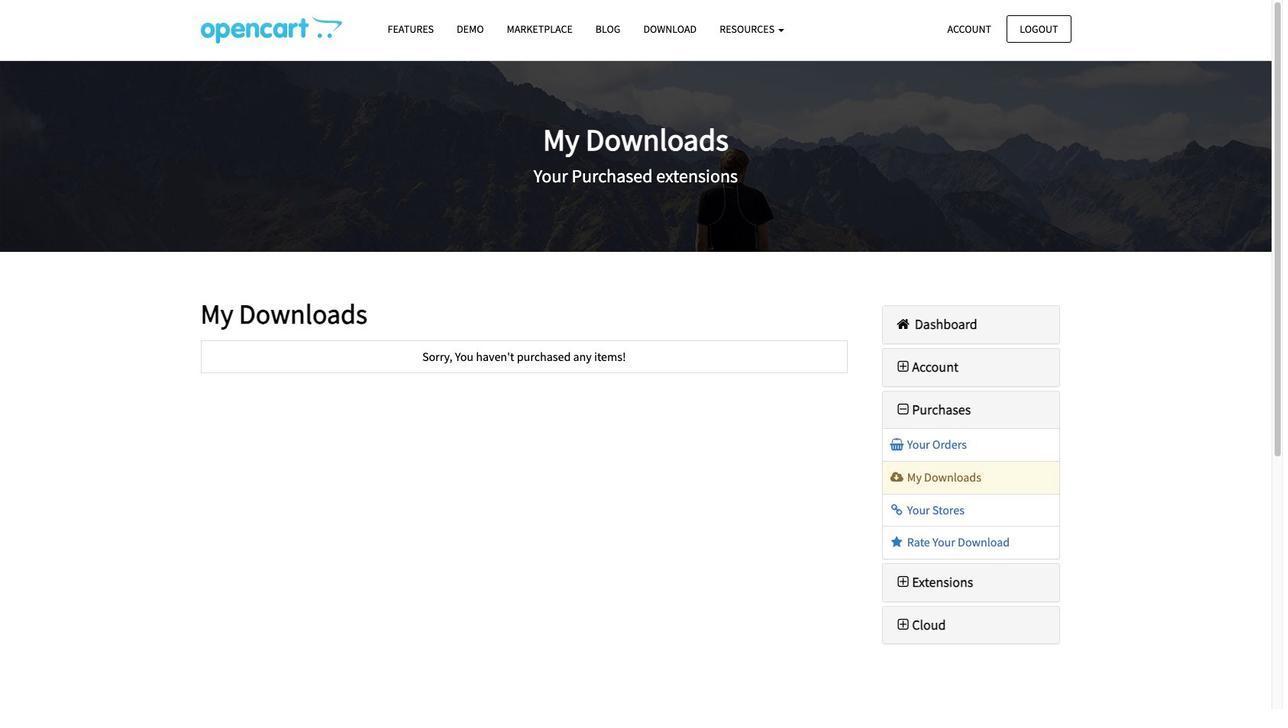 Task type: describe. For each thing, give the bounding box(es) containing it.
shopping basket image
[[889, 439, 905, 451]]

opencart - downloads image
[[201, 16, 342, 44]]

home image
[[894, 318, 912, 332]]

cloud download image
[[889, 471, 905, 484]]

1 plus square o image from the top
[[894, 360, 912, 374]]



Task type: vqa. For each thing, say whether or not it's contained in the screenshot.
link image
yes



Task type: locate. For each thing, give the bounding box(es) containing it.
0 vertical spatial plus square o image
[[894, 360, 912, 374]]

link image
[[889, 504, 905, 516]]

2 plus square o image from the top
[[894, 576, 912, 590]]

star image
[[889, 536, 905, 549]]

1 vertical spatial plus square o image
[[894, 576, 912, 590]]

2 vertical spatial plus square o image
[[894, 618, 912, 632]]

3 plus square o image from the top
[[894, 618, 912, 632]]

plus square o image
[[894, 360, 912, 374], [894, 576, 912, 590], [894, 618, 912, 632]]

minus square o image
[[894, 403, 912, 417]]



